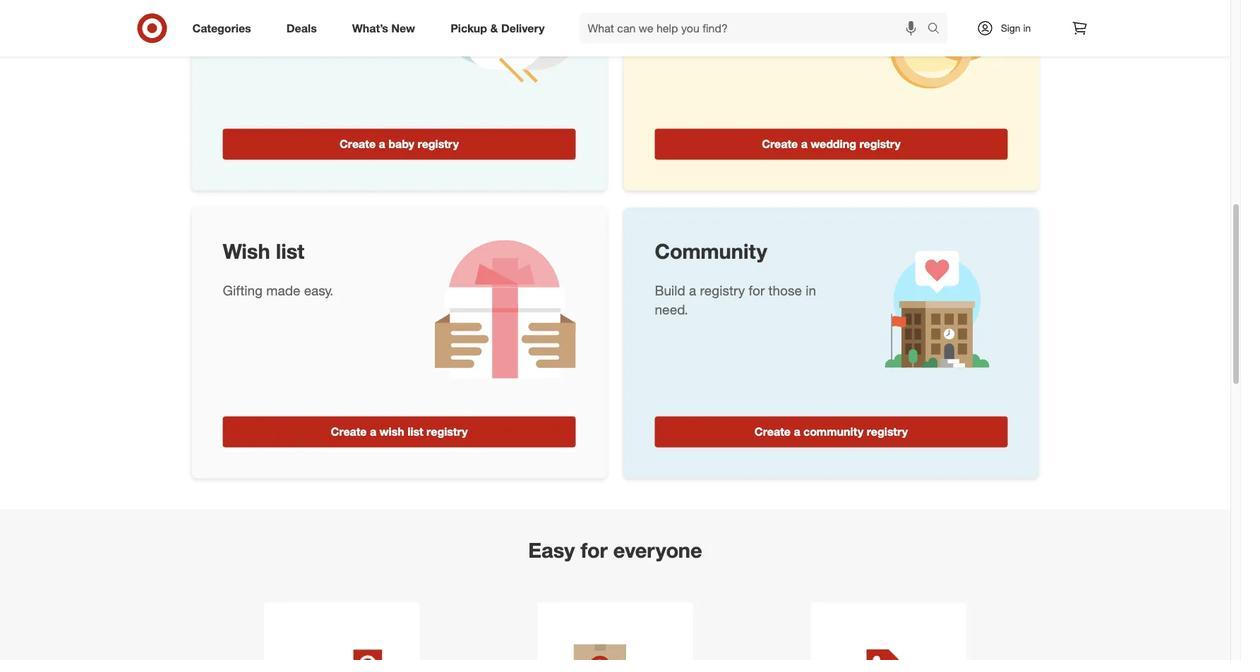 Task type: vqa. For each thing, say whether or not it's contained in the screenshot.
the 'Buy'
no



Task type: describe. For each thing, give the bounding box(es) containing it.
create a wish list registry
[[331, 425, 468, 439]]

a for baby
[[379, 137, 385, 151]]

made
[[266, 283, 300, 299]]

pickup & delivery
[[451, 21, 545, 35]]

What can we help you find? suggestions appear below search field
[[579, 13, 931, 44]]

pickup
[[451, 21, 487, 35]]

what's new link
[[340, 13, 433, 44]]

easy for everyone
[[528, 538, 702, 563]]

create for create a wish list registry
[[331, 425, 367, 439]]

gifting made easy.
[[223, 283, 333, 299]]

life
[[655, 14, 672, 30]]

those
[[769, 283, 802, 299]]

sign
[[1001, 22, 1021, 34]]

create a wedding registry button
[[655, 129, 1008, 160]]

build
[[655, 283, 685, 299]]

bundle
[[344, 0, 385, 11]]

celebrate
[[254, 0, 310, 11]]

easy
[[528, 538, 575, 563]]

community
[[804, 425, 864, 439]]

build a registry for those in need.
[[655, 283, 816, 318]]

your inside the let's celebrate your bundle of joy.
[[314, 0, 340, 11]]

registry for create a wedding registry
[[860, 137, 901, 151]]

1 horizontal spatial in
[[1023, 22, 1031, 34]]

wish list
[[223, 239, 304, 264]]

search
[[921, 23, 955, 36]]

of
[[223, 14, 234, 30]]

registry for create a baby registry
[[418, 137, 459, 151]]

0 horizontal spatial list
[[276, 239, 304, 264]]

delivery
[[501, 21, 545, 35]]

registry inside build a registry for those in need.
[[700, 283, 745, 299]]

joy.
[[238, 14, 257, 30]]

&
[[490, 21, 498, 35]]

registry for create a community registry
[[867, 425, 908, 439]]

community
[[655, 239, 767, 264]]

wish
[[223, 239, 270, 264]]

create a community registry button
[[655, 417, 1008, 448]]

0 horizontal spatial for
[[581, 538, 608, 563]]

deals
[[286, 21, 317, 35]]

create for create a baby registry
[[340, 137, 376, 151]]

a for wedding
[[801, 137, 808, 151]]

for inside build a registry for those in need.
[[749, 283, 765, 299]]

what's new
[[352, 21, 415, 35]]



Task type: locate. For each thing, give the bounding box(es) containing it.
let's celebrate your bundle of joy.
[[223, 0, 385, 30]]

for
[[749, 283, 765, 299], [581, 538, 608, 563]]

a inside build a registry for those in need.
[[689, 283, 696, 299]]

a
[[379, 137, 385, 151], [801, 137, 808, 151], [689, 283, 696, 299], [370, 425, 376, 439], [794, 425, 800, 439]]

list
[[276, 239, 304, 264], [408, 425, 423, 439]]

easy.
[[304, 283, 333, 299]]

1 vertical spatial for
[[581, 538, 608, 563]]

list up made
[[276, 239, 304, 264]]

registry right wish
[[427, 425, 468, 439]]

categories link
[[180, 13, 269, 44]]

a left community
[[794, 425, 800, 439]]

create inside button
[[762, 137, 798, 151]]

1 horizontal spatial for
[[749, 283, 765, 299]]

baby
[[388, 137, 415, 151]]

0 vertical spatial in
[[1023, 22, 1031, 34]]

build
[[733, 0, 763, 11]]

a for wish
[[370, 425, 376, 439]]

registry down community
[[700, 283, 745, 299]]

registry right wedding
[[860, 137, 901, 151]]

create inside "create a baby registry" button
[[340, 137, 376, 151]]

your inside get ready to build your new life together.
[[766, 0, 792, 11]]

0 vertical spatial for
[[749, 283, 765, 299]]

create a wish list registry button
[[223, 417, 576, 448]]

create left baby
[[340, 137, 376, 151]]

1 vertical spatial in
[[806, 283, 816, 299]]

0 horizontal spatial your
[[314, 0, 340, 11]]

registry
[[418, 137, 459, 151], [860, 137, 901, 151], [700, 283, 745, 299], [427, 425, 468, 439], [867, 425, 908, 439]]

a left baby
[[379, 137, 385, 151]]

in inside build a registry for those in need.
[[806, 283, 816, 299]]

your left new
[[766, 0, 792, 11]]

let's
[[223, 0, 251, 11]]

new
[[796, 0, 821, 11]]

1 horizontal spatial list
[[408, 425, 423, 439]]

your up deals "link"
[[314, 0, 340, 11]]

a for community
[[794, 425, 800, 439]]

get
[[655, 0, 677, 11]]

categories
[[192, 21, 251, 35]]

wish
[[380, 425, 404, 439]]

get ready to build your new life together.
[[655, 0, 821, 30]]

in right those
[[806, 283, 816, 299]]

create left wedding
[[762, 137, 798, 151]]

2 your from the left
[[766, 0, 792, 11]]

create a baby registry button
[[223, 129, 576, 160]]

pickup & delivery link
[[439, 13, 562, 44]]

deals link
[[274, 13, 335, 44]]

a left wish
[[370, 425, 376, 439]]

create left wish
[[331, 425, 367, 439]]

create
[[340, 137, 376, 151], [762, 137, 798, 151], [331, 425, 367, 439], [755, 425, 791, 439]]

sign in
[[1001, 22, 1031, 34]]

for left those
[[749, 283, 765, 299]]

registry right baby
[[418, 137, 459, 151]]

create left community
[[755, 425, 791, 439]]

to
[[718, 0, 730, 11]]

wedding
[[811, 137, 856, 151]]

create inside create a community registry button
[[755, 425, 791, 439]]

1 horizontal spatial your
[[766, 0, 792, 11]]

for right easy
[[581, 538, 608, 563]]

search button
[[921, 13, 955, 47]]

ready
[[680, 0, 714, 11]]

1 your from the left
[[314, 0, 340, 11]]

create inside create a wish list registry button
[[331, 425, 367, 439]]

create for create a wedding registry
[[762, 137, 798, 151]]

0 horizontal spatial in
[[806, 283, 816, 299]]

everyone
[[613, 538, 702, 563]]

your
[[314, 0, 340, 11], [766, 0, 792, 11]]

list inside button
[[408, 425, 423, 439]]

a right build
[[689, 283, 696, 299]]

in right the sign
[[1023, 22, 1031, 34]]

create a wedding registry
[[762, 137, 901, 151]]

list right wish
[[408, 425, 423, 439]]

create a community registry
[[755, 425, 908, 439]]

need.
[[655, 302, 688, 318]]

in
[[1023, 22, 1031, 34], [806, 283, 816, 299]]

sign in link
[[965, 13, 1053, 44]]

create for create a community registry
[[755, 425, 791, 439]]

create a baby registry
[[340, 137, 459, 151]]

registry right community
[[867, 425, 908, 439]]

what's
[[352, 21, 388, 35]]

0 vertical spatial list
[[276, 239, 304, 264]]

a for registry
[[689, 283, 696, 299]]

new
[[391, 21, 415, 35]]

1 vertical spatial list
[[408, 425, 423, 439]]

together.
[[676, 14, 728, 30]]

gifting
[[223, 283, 263, 299]]

a left wedding
[[801, 137, 808, 151]]



